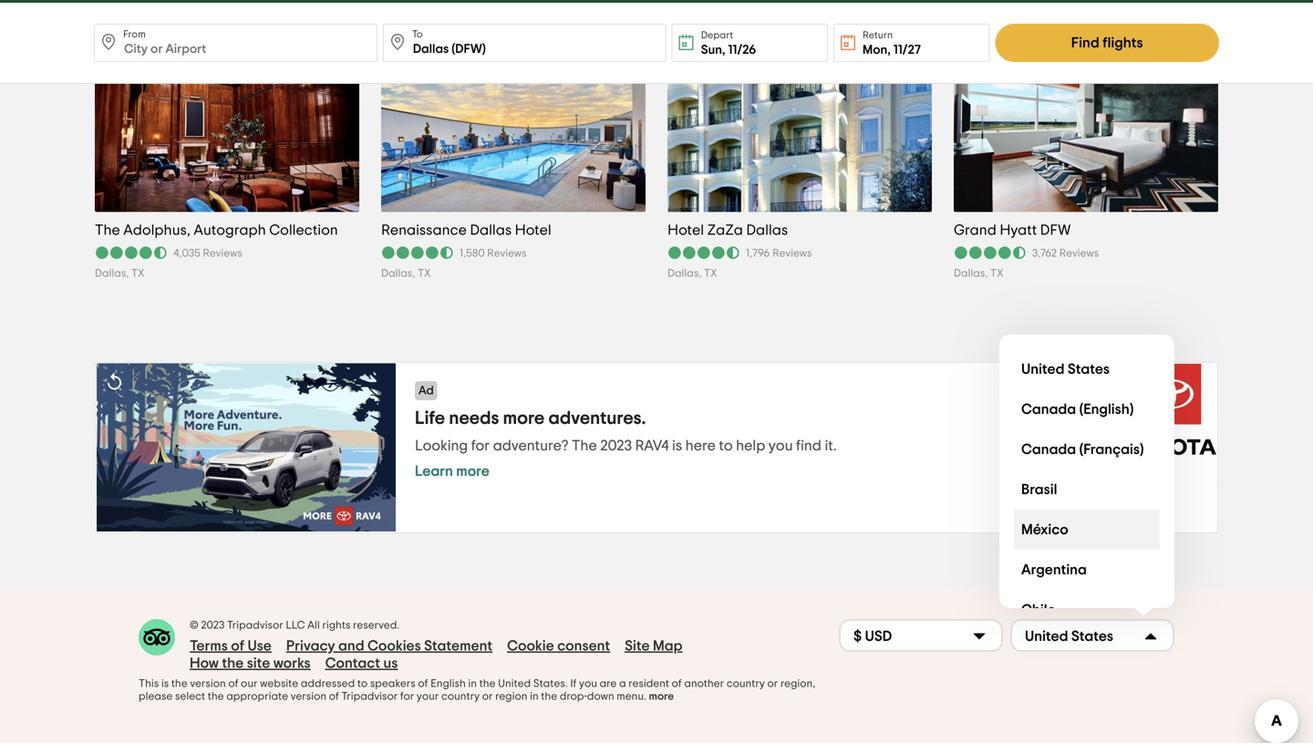 Task type: vqa. For each thing, say whether or not it's contained in the screenshot.
tours and tickets at top
no



Task type: locate. For each thing, give the bounding box(es) containing it.
1 vertical spatial or
[[482, 692, 493, 703]]

tx down renaissance
[[418, 268, 431, 279]]

0 vertical spatial in
[[468, 679, 477, 690]]

tx
[[131, 268, 145, 279], [418, 268, 431, 279], [704, 268, 717, 279], [991, 268, 1004, 279]]

this is the version of our website addressed to speakers of english in the united states
[[139, 679, 565, 690]]

1 vertical spatial in
[[530, 692, 539, 703]]

dallas, tx down renaissance
[[381, 268, 431, 279]]

in right english at the left bottom of page
[[468, 679, 477, 690]]

the adolphus, autograph collection
[[95, 223, 338, 238]]

to
[[412, 29, 423, 39]]

© 2023 tripadvisor llc all rights reserved.
[[190, 621, 400, 631]]

rights
[[322, 621, 351, 631]]

states up canada (english) link
[[1068, 362, 1110, 377]]

dfw
[[1041, 223, 1071, 238]]

1 vertical spatial country
[[442, 692, 480, 703]]

map
[[653, 639, 683, 654]]

4,035
[[173, 248, 201, 259]]

1 dallas, from the left
[[95, 268, 129, 279]]

1 vertical spatial united states
[[1025, 630, 1114, 644]]

tripadvisor down to
[[342, 692, 398, 703]]

canada (français) link
[[1015, 430, 1160, 470]]

reviews down the adolphus, autograph collection "link"
[[203, 248, 243, 259]]

autograph
[[194, 223, 266, 238]]

argentina
[[1022, 563, 1087, 578]]

states inside menu
[[1068, 362, 1110, 377]]

united states button
[[1011, 620, 1175, 652]]

or left region
[[482, 692, 493, 703]]

tripadvisor up use
[[227, 621, 283, 631]]

0 vertical spatial version
[[190, 679, 226, 690]]

dallas, down "the"
[[95, 268, 129, 279]]

1 horizontal spatial tripadvisor
[[342, 692, 398, 703]]

0 vertical spatial states
[[1068, 362, 1110, 377]]

3 reviews from the left
[[773, 248, 812, 259]]

1 city or airport text field from the left
[[94, 24, 378, 62]]

grand
[[954, 223, 997, 238]]

0 horizontal spatial or
[[482, 692, 493, 703]]

united for united states popup button
[[1025, 630, 1069, 644]]

canada up canada (français) at bottom
[[1022, 402, 1077, 417]]

united up region
[[498, 679, 531, 690]]

0 horizontal spatial tripadvisor
[[227, 621, 283, 631]]

states down argentina 'link'
[[1072, 630, 1114, 644]]

1 tx from the left
[[131, 268, 145, 279]]

country
[[727, 679, 765, 690], [442, 692, 480, 703]]

1 vertical spatial united
[[1025, 630, 1069, 644]]

1,580 reviews
[[460, 248, 527, 259]]

region,
[[781, 679, 816, 690]]

dallas, down "grand"
[[954, 268, 988, 279]]

4 reviews from the left
[[1060, 248, 1099, 259]]

canada up brasil
[[1022, 443, 1077, 457]]

2 dallas, from the left
[[381, 268, 415, 279]]

and
[[338, 639, 365, 654]]

2 reviews from the left
[[487, 248, 527, 259]]

tx down adolphus,
[[131, 268, 145, 279]]

hotel left the zaza
[[668, 223, 704, 238]]

reviews down grand hyatt dfw link
[[1060, 248, 1099, 259]]

dallas, tx down "the"
[[95, 268, 145, 279]]

region
[[496, 692, 528, 703]]

dallas, tx
[[95, 268, 145, 279], [381, 268, 431, 279], [668, 268, 717, 279], [954, 268, 1004, 279]]

0 horizontal spatial hotel
[[515, 223, 552, 238]]

tx for hotel
[[704, 268, 717, 279]]

of up how the site works link
[[231, 639, 245, 654]]

united inside popup button
[[1025, 630, 1069, 644]]

sun,
[[701, 44, 726, 57]]

tx down grand hyatt dfw
[[991, 268, 1004, 279]]

if
[[571, 679, 577, 690]]

canada (english)
[[1022, 402, 1134, 417]]

dallas
[[470, 223, 512, 238], [747, 223, 788, 238]]

©
[[190, 621, 199, 631]]

select
[[175, 692, 205, 703]]

of up more button
[[672, 679, 682, 690]]

City or Airport text field
[[94, 24, 378, 62], [383, 24, 667, 62]]

states left if
[[534, 679, 565, 690]]

4 tx from the left
[[991, 268, 1004, 279]]

united states inside united states popup button
[[1025, 630, 1114, 644]]

cookie consent button
[[507, 638, 610, 655]]

speakers
[[370, 679, 416, 690]]

united
[[1022, 362, 1065, 377], [1025, 630, 1069, 644], [498, 679, 531, 690]]

united down chile
[[1025, 630, 1069, 644]]

united states up canada (english)
[[1022, 362, 1110, 377]]

0 vertical spatial united states
[[1022, 362, 1110, 377]]

in inside . if you are a resident of another country or region, please select the appropriate version of tripadvisor for your country or region in the drop-down menu.
[[530, 692, 539, 703]]

version down addressed
[[291, 692, 327, 703]]

adolphus,
[[123, 223, 191, 238]]

0 vertical spatial or
[[768, 679, 778, 690]]

1,796 reviews
[[746, 248, 812, 259]]

reviews for hotel
[[487, 248, 527, 259]]

1 horizontal spatial hotel
[[668, 223, 704, 238]]

flights
[[1103, 36, 1144, 50]]

resident
[[629, 679, 670, 690]]

argentina link
[[1015, 550, 1160, 590]]

1 horizontal spatial version
[[291, 692, 327, 703]]

dallas up the 1,796
[[747, 223, 788, 238]]

0 horizontal spatial in
[[468, 679, 477, 690]]

reviews
[[203, 248, 243, 259], [487, 248, 527, 259], [773, 248, 812, 259], [1060, 248, 1099, 259]]

more button
[[649, 691, 674, 704]]

states for united states link
[[1068, 362, 1110, 377]]

zaza
[[708, 223, 743, 238]]

0 horizontal spatial country
[[442, 692, 480, 703]]

renaissance dallas hotel image
[[377, 30, 650, 212]]

dallas up 1,580 reviews
[[470, 223, 512, 238]]

reserved.
[[353, 621, 400, 631]]

2 hotel from the left
[[668, 223, 704, 238]]

tx down the zaza
[[704, 268, 717, 279]]

the inside site map how the site works
[[222, 657, 244, 671]]

0 vertical spatial united
[[1022, 362, 1065, 377]]

1 horizontal spatial dallas
[[747, 223, 788, 238]]

us
[[384, 657, 398, 671]]

3 dallas, tx from the left
[[668, 268, 717, 279]]

usd
[[865, 630, 893, 644]]

united states down chile
[[1025, 630, 1114, 644]]

contact
[[325, 657, 380, 671]]

the right is on the left
[[171, 679, 188, 690]]

please
[[139, 692, 173, 703]]

2 city or airport text field from the left
[[383, 24, 667, 62]]

4 dallas, from the left
[[954, 268, 988, 279]]

your
[[417, 692, 439, 703]]

1 horizontal spatial or
[[768, 679, 778, 690]]

3 dallas, from the left
[[668, 268, 702, 279]]

country down english at the left bottom of page
[[442, 692, 480, 703]]

or left region,
[[768, 679, 778, 690]]

dallas, down hotel zaza dallas
[[668, 268, 702, 279]]

cookie
[[507, 639, 554, 654]]

dallas, down renaissance
[[381, 268, 415, 279]]

dallas, tx down the zaza
[[668, 268, 717, 279]]

canada
[[1022, 402, 1077, 417], [1022, 443, 1077, 457]]

appropriate
[[226, 692, 288, 703]]

dallas, tx for the
[[95, 268, 145, 279]]

dallas, for renaissance
[[381, 268, 415, 279]]

united states inside united states link
[[1022, 362, 1110, 377]]

1 hotel from the left
[[515, 223, 552, 238]]

llc
[[286, 621, 305, 631]]

the down terms of use on the left of page
[[222, 657, 244, 671]]

in right region
[[530, 692, 539, 703]]

0 horizontal spatial dallas
[[470, 223, 512, 238]]

the adolphus, autograph collection image
[[90, 30, 364, 212]]

a
[[619, 679, 626, 690]]

0 horizontal spatial city or airport text field
[[94, 24, 378, 62]]

1 vertical spatial version
[[291, 692, 327, 703]]

hotel up 1,580 reviews
[[515, 223, 552, 238]]

$ usd button
[[839, 620, 1004, 652]]

country right another
[[727, 679, 765, 690]]

2 canada from the top
[[1022, 443, 1077, 457]]

more
[[649, 692, 674, 703]]

united states for united states popup button
[[1025, 630, 1114, 644]]

1 horizontal spatial in
[[530, 692, 539, 703]]

4 dallas, tx from the left
[[954, 268, 1004, 279]]

grand hyatt dfw image
[[949, 30, 1224, 212]]

version down how in the bottom left of the page
[[190, 679, 226, 690]]

2 tx from the left
[[418, 268, 431, 279]]

dallas, tx down "grand"
[[954, 268, 1004, 279]]

site
[[247, 657, 270, 671]]

of left our
[[228, 679, 238, 690]]

cookie consent
[[507, 639, 610, 654]]

in
[[468, 679, 477, 690], [530, 692, 539, 703]]

privacy
[[286, 639, 335, 654]]

chile
[[1022, 603, 1056, 618]]

states inside popup button
[[1072, 630, 1114, 644]]

1 reviews from the left
[[203, 248, 243, 259]]

2 vertical spatial united
[[498, 679, 531, 690]]

states
[[1068, 362, 1110, 377], [1072, 630, 1114, 644], [534, 679, 565, 690]]

grand hyatt dfw
[[954, 223, 1071, 238]]

the
[[95, 223, 120, 238]]

city or airport text field for to
[[383, 24, 667, 62]]

find flights button
[[996, 24, 1220, 62]]

1 vertical spatial tripadvisor
[[342, 692, 398, 703]]

how the site works link
[[190, 655, 311, 673]]

terms of use link
[[190, 638, 272, 655]]

another
[[685, 679, 724, 690]]

menu
[[1000, 335, 1175, 631]]

privacy and cookies statement
[[286, 639, 493, 654]]

united up canada (english)
[[1022, 362, 1065, 377]]

1 horizontal spatial city or airport text field
[[383, 24, 667, 62]]

consent
[[558, 639, 610, 654]]

dallas, for hotel
[[668, 268, 702, 279]]

1 canada from the top
[[1022, 402, 1077, 417]]

2 dallas, tx from the left
[[381, 268, 431, 279]]

site map link
[[625, 638, 683, 655]]

our
[[241, 679, 258, 690]]

united states
[[1022, 362, 1110, 377], [1025, 630, 1114, 644]]

0 vertical spatial canada
[[1022, 402, 1077, 417]]

3 tx from the left
[[704, 268, 717, 279]]

tripadvisor
[[227, 621, 283, 631], [342, 692, 398, 703]]

1 vertical spatial states
[[1072, 630, 1114, 644]]

how
[[190, 657, 219, 671]]

1 dallas, tx from the left
[[95, 268, 145, 279]]

reviews down renaissance dallas hotel link
[[487, 248, 527, 259]]

reviews down hotel zaza dallas link
[[773, 248, 812, 259]]

1 horizontal spatial country
[[727, 679, 765, 690]]

the up region
[[480, 679, 496, 690]]

1 vertical spatial canada
[[1022, 443, 1077, 457]]



Task type: describe. For each thing, give the bounding box(es) containing it.
0 vertical spatial tripadvisor
[[227, 621, 283, 631]]

depart sun, 11/26
[[701, 30, 757, 57]]

hotel zaza dallas image
[[668, 0, 932, 292]]

canada (english) link
[[1015, 390, 1160, 430]]

find
[[1072, 36, 1100, 50]]

united states for united states link
[[1022, 362, 1110, 377]]

of inside 'link'
[[231, 639, 245, 654]]

dallas, tx for grand
[[954, 268, 1004, 279]]

1,796
[[746, 248, 770, 259]]

hyatt
[[1000, 223, 1038, 238]]

$ usd
[[854, 630, 893, 644]]

tripadvisor inside . if you are a resident of another country or region, please select the appropriate version of tripadvisor for your country or region in the drop-down menu.
[[342, 692, 398, 703]]

2023
[[201, 621, 225, 631]]

(english)
[[1080, 402, 1134, 417]]

site
[[625, 639, 650, 654]]

1 dallas from the left
[[470, 223, 512, 238]]

dallas, tx for renaissance
[[381, 268, 431, 279]]

you
[[579, 679, 598, 690]]

the right select
[[208, 692, 224, 703]]

dallas, tx for hotel
[[668, 268, 717, 279]]

2 dallas from the left
[[747, 223, 788, 238]]

return
[[863, 30, 893, 40]]

terms of use
[[190, 639, 272, 654]]

united for united states link
[[1022, 362, 1065, 377]]

renaissance dallas hotel
[[381, 223, 552, 238]]

english
[[431, 679, 466, 690]]

reviews for dallas
[[773, 248, 812, 259]]

0 horizontal spatial version
[[190, 679, 226, 690]]

works
[[273, 657, 311, 671]]

from
[[123, 29, 146, 39]]

this
[[139, 679, 159, 690]]

canada for canada (english)
[[1022, 402, 1077, 417]]

version inside . if you are a resident of another country or region, please select the appropriate version of tripadvisor for your country or region in the drop-down menu.
[[291, 692, 327, 703]]

dallas, for the
[[95, 268, 129, 279]]

depart
[[701, 30, 734, 40]]

drop-
[[560, 692, 587, 703]]

advertisement region
[[95, 362, 1219, 534]]

dallas, for grand
[[954, 268, 988, 279]]

hotel zaza dallas link
[[668, 221, 932, 240]]

renaissance
[[381, 223, 467, 238]]

.
[[565, 679, 568, 690]]

collection
[[269, 223, 338, 238]]

2 vertical spatial states
[[534, 679, 565, 690]]

méxico link
[[1015, 510, 1160, 550]]

united states link
[[1015, 350, 1160, 390]]

méxico
[[1022, 523, 1069, 538]]

3,762 reviews
[[1033, 248, 1099, 259]]

11/26
[[728, 44, 757, 57]]

tx for grand
[[991, 268, 1004, 279]]

terms
[[190, 639, 228, 654]]

use
[[248, 639, 272, 654]]

renaissance dallas hotel link
[[381, 221, 646, 240]]

all
[[308, 621, 320, 631]]

$
[[854, 630, 862, 644]]

return mon, 11/27
[[863, 30, 921, 57]]

are
[[600, 679, 617, 690]]

tx for renaissance
[[418, 268, 431, 279]]

down
[[587, 692, 615, 703]]

mon,
[[863, 44, 891, 57]]

menu containing united states
[[1000, 335, 1175, 631]]

. if you are a resident of another country or region, please select the appropriate version of tripadvisor for your country or region in the drop-down menu.
[[139, 679, 816, 703]]

contact us link
[[325, 655, 398, 673]]

is
[[161, 679, 169, 690]]

11/27
[[894, 44, 921, 57]]

the left drop-
[[541, 692, 558, 703]]

brasil link
[[1015, 470, 1160, 510]]

reviews for dfw
[[1060, 248, 1099, 259]]

4,035 reviews
[[173, 248, 243, 259]]

addressed
[[301, 679, 355, 690]]

site map how the site works
[[190, 639, 683, 671]]

chile link
[[1015, 590, 1160, 631]]

3,762
[[1033, 248, 1057, 259]]

of up your
[[418, 679, 428, 690]]

states for united states popup button
[[1072, 630, 1114, 644]]

reviews for autograph
[[203, 248, 243, 259]]

privacy and cookies statement link
[[286, 638, 493, 655]]

tx for the
[[131, 268, 145, 279]]

cookies
[[368, 639, 421, 654]]

for
[[400, 692, 414, 703]]

canada for canada (français)
[[1022, 443, 1077, 457]]

statement
[[424, 639, 493, 654]]

city or airport text field for from
[[94, 24, 378, 62]]

brasil
[[1022, 483, 1058, 497]]

of down addressed
[[329, 692, 339, 703]]

contact us
[[325, 657, 398, 671]]

website
[[260, 679, 298, 690]]

menu.
[[617, 692, 647, 703]]

to
[[357, 679, 368, 690]]

the adolphus, autograph collection link
[[95, 221, 359, 240]]

0 vertical spatial country
[[727, 679, 765, 690]]

hotel zaza dallas
[[668, 223, 788, 238]]



